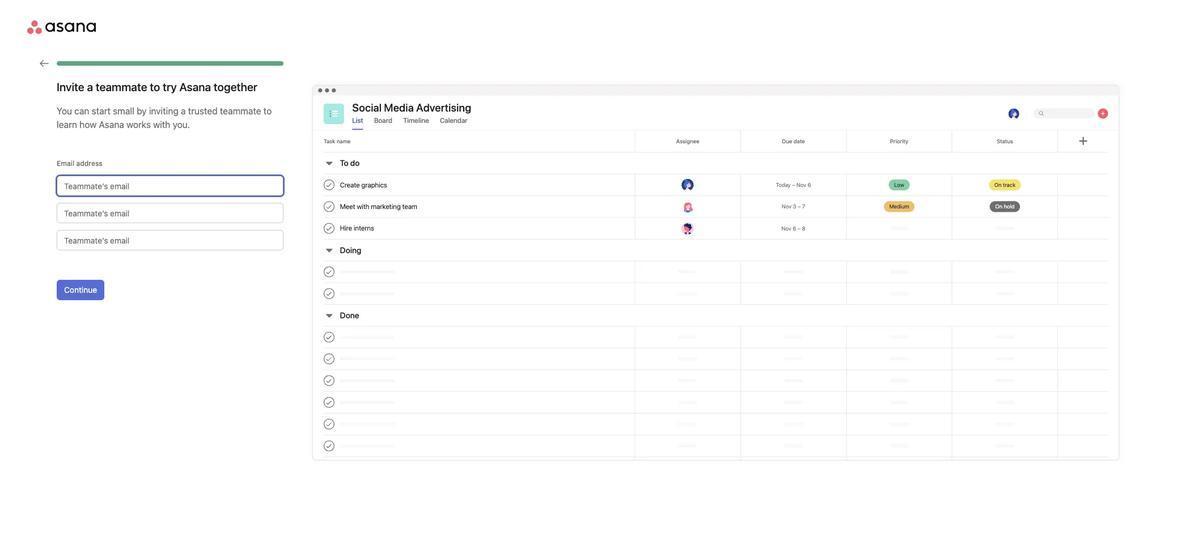 Task type: describe. For each thing, give the bounding box(es) containing it.
asana image
[[27, 20, 96, 34]]

learn
[[57, 120, 77, 130]]

create
[[340, 181, 360, 189]]

hire interns row
[[324, 217, 1108, 239]]

teammate inside you can start small by inviting a trusted teammate to learn how asana works with you.
[[220, 106, 261, 116]]

today – nov 6
[[776, 182, 811, 188]]

email address
[[57, 159, 102, 168]]

with inside cell
[[357, 203, 369, 211]]

5 row from the top
[[324, 348, 1108, 370]]

graphics
[[361, 181, 387, 189]]

priority
[[890, 138, 908, 144]]

row containing task name
[[324, 130, 1108, 152]]

small
[[113, 106, 134, 116]]

go back image
[[40, 59, 49, 68]]

invite
[[57, 81, 84, 94]]

2 row from the top
[[324, 261, 1108, 283]]

asana together
[[179, 81, 257, 94]]

email
[[57, 159, 74, 168]]

hire interns cell
[[324, 218, 635, 239]]

10 row from the top
[[324, 457, 1108, 479]]

continue
[[64, 285, 97, 295]]

medium cell
[[846, 196, 952, 217]]

listmulticoloricon image
[[330, 110, 338, 118]]

you
[[57, 106, 72, 116]]

trusted
[[188, 106, 218, 116]]

doing cell
[[324, 240, 367, 261]]

0 horizontal spatial teammate
[[96, 81, 147, 94]]

medium
[[889, 204, 909, 210]]

to do cell
[[324, 153, 365, 174]]

6 inside create graphics row
[[808, 182, 811, 188]]

on hold cell
[[952, 196, 1057, 217]]

nov inside create graphics row
[[797, 182, 806, 188]]

done cell
[[324, 305, 365, 326]]

doing
[[340, 246, 361, 255]]

how
[[80, 120, 97, 130]]

to do
[[340, 159, 360, 168]]

meet with marketing team cell
[[324, 196, 635, 217]]

8 row from the top
[[324, 413, 1108, 435]]

6 inside hire interns row
[[793, 226, 796, 232]]

you can start small by inviting a trusted teammate to learn how asana works with you.
[[57, 106, 272, 130]]

– for meet with marketing team
[[798, 204, 801, 210]]

today
[[776, 182, 791, 188]]

invite a teammate to try asana together
[[57, 81, 257, 94]]

nov 6 – 8
[[782, 226, 805, 232]]

8
[[802, 226, 805, 232]]

asana
[[99, 120, 124, 130]]

create graphics row
[[324, 174, 1108, 196]]

try
[[163, 81, 177, 94]]

0 vertical spatial a
[[87, 81, 93, 94]]

list
[[352, 117, 363, 125]]

– for hire interns
[[798, 226, 801, 232]]

meet
[[340, 203, 355, 211]]



Task type: locate. For each thing, give the bounding box(es) containing it.
– inside meet with marketing team row
[[798, 204, 801, 210]]

hire
[[340, 225, 352, 232]]

on track
[[994, 182, 1016, 188]]

– left 8
[[798, 226, 801, 232]]

0 vertical spatial 6
[[808, 182, 811, 188]]

task name
[[324, 138, 351, 144]]

0 vertical spatial teammate's email text field
[[57, 203, 283, 223]]

nov left 3 at right
[[782, 204, 792, 210]]

a
[[87, 81, 93, 94], [181, 106, 186, 116]]

media advertising
[[384, 101, 471, 114]]

– inside hire interns row
[[798, 226, 801, 232]]

board
[[374, 117, 392, 125]]

nov 3 – 7
[[782, 204, 805, 210]]

7 row from the top
[[324, 392, 1108, 413]]

with right the meet
[[357, 203, 369, 211]]

social media advertising
[[352, 101, 471, 114]]

2 vertical spatial nov
[[782, 226, 791, 232]]

create graphics cell
[[324, 175, 635, 196]]

hire interns
[[340, 225, 374, 232]]

track
[[1003, 182, 1016, 188]]

a up you.
[[181, 106, 186, 116]]

1 horizontal spatial to
[[263, 106, 272, 116]]

cell
[[1057, 130, 1108, 152], [1057, 175, 1108, 196], [1057, 196, 1108, 217], [846, 218, 952, 239], [952, 218, 1057, 239], [1057, 218, 1108, 239], [324, 262, 635, 283], [635, 262, 740, 283], [740, 262, 846, 283], [846, 262, 952, 283], [952, 262, 1057, 283], [1057, 262, 1108, 283], [324, 283, 635, 304], [635, 283, 740, 304], [740, 283, 846, 304], [846, 283, 952, 304], [952, 283, 1057, 304], [1057, 283, 1108, 304], [324, 327, 635, 348], [635, 327, 740, 348], [740, 327, 846, 348], [846, 327, 952, 348], [952, 327, 1057, 348], [1057, 327, 1108, 348], [324, 349, 635, 370], [635, 349, 740, 370], [740, 349, 846, 370], [846, 349, 952, 370], [952, 349, 1057, 370], [1057, 349, 1108, 370], [324, 370, 635, 392], [635, 370, 740, 392], [740, 370, 846, 392], [846, 370, 952, 392], [952, 370, 1057, 392], [1057, 370, 1108, 392], [324, 392, 635, 413], [635, 392, 740, 413], [740, 392, 846, 413], [846, 392, 952, 413], [952, 392, 1057, 413], [1057, 392, 1108, 413], [324, 414, 635, 435], [635, 414, 740, 435], [740, 414, 846, 435], [846, 414, 952, 435], [952, 414, 1057, 435], [1057, 414, 1108, 435], [324, 436, 635, 457], [635, 436, 740, 457], [740, 436, 846, 457], [846, 436, 952, 457], [952, 436, 1057, 457], [1057, 436, 1108, 457], [324, 458, 635, 479], [635, 458, 740, 479], [740, 458, 846, 479], [846, 458, 952, 479], [952, 458, 1057, 479], [1057, 458, 1108, 479]]

0 horizontal spatial 6
[[793, 226, 796, 232]]

calendar
[[440, 117, 468, 125]]

nov for meet with marketing team
[[782, 204, 792, 210]]

nov left 8
[[782, 226, 791, 232]]

on track cell
[[952, 175, 1057, 196]]

nov inside hire interns row
[[782, 226, 791, 232]]

6 right today
[[808, 182, 811, 188]]

create graphics
[[340, 181, 387, 189]]

9 row from the top
[[324, 435, 1108, 457]]

hold
[[1004, 204, 1015, 210]]

on hold
[[995, 204, 1015, 210]]

a inside you can start small by inviting a trusted teammate to learn how asana works with you.
[[181, 106, 186, 116]]

nov right today
[[797, 182, 806, 188]]

1 teammate's email text field from the top
[[57, 203, 283, 223]]

interns
[[354, 225, 374, 232]]

inviting
[[149, 106, 178, 116]]

2 teammate's email text field from the top
[[57, 230, 283, 251]]

0 horizontal spatial a
[[87, 81, 93, 94]]

1 vertical spatial a
[[181, 106, 186, 116]]

3
[[793, 204, 796, 210]]

by
[[137, 106, 147, 116]]

4 row from the top
[[324, 326, 1108, 348]]

with down inviting
[[153, 120, 170, 130]]

Teammate's email text field
[[57, 203, 283, 223], [57, 230, 283, 251]]

6
[[808, 182, 811, 188], [793, 226, 796, 232]]

meet with marketing team row
[[324, 196, 1108, 217]]

0 horizontal spatial to
[[150, 81, 160, 94]]

team
[[402, 203, 417, 211]]

meet with marketing team
[[340, 203, 417, 211]]

start
[[92, 106, 111, 116]]

on
[[994, 182, 1002, 188], [995, 204, 1002, 210]]

– inside create graphics row
[[792, 182, 795, 188]]

1 vertical spatial –
[[798, 204, 801, 210]]

assignee
[[676, 138, 699, 144]]

– right today
[[792, 182, 795, 188]]

0 vertical spatial to
[[150, 81, 160, 94]]

1 vertical spatial to
[[263, 106, 272, 116]]

low cell
[[846, 175, 952, 196]]

– left 7
[[798, 204, 801, 210]]

1 vertical spatial 6
[[793, 226, 796, 232]]

0 vertical spatial teammate
[[96, 81, 147, 94]]

0 horizontal spatial with
[[153, 120, 170, 130]]

3 row from the top
[[324, 283, 1108, 304]]

timeline
[[403, 117, 429, 125]]

on left hold
[[995, 204, 1002, 210]]

low
[[894, 182, 904, 188]]

1 vertical spatial teammate's email text field
[[57, 230, 283, 251]]

0 vertical spatial on
[[994, 182, 1002, 188]]

1 vertical spatial nov
[[782, 204, 792, 210]]

on for meet with marketing team
[[995, 204, 1002, 210]]

0 vertical spatial –
[[792, 182, 795, 188]]

on for create graphics
[[994, 182, 1002, 188]]

a right invite
[[87, 81, 93, 94]]

works
[[126, 120, 151, 130]]

to inside you can start small by inviting a trusted teammate to learn how asana works with you.
[[263, 106, 272, 116]]

0 vertical spatial nov
[[797, 182, 806, 188]]

2 vertical spatial –
[[798, 226, 801, 232]]

6 left 8
[[793, 226, 796, 232]]

done
[[340, 311, 359, 320]]

nov
[[797, 182, 806, 188], [782, 204, 792, 210], [782, 226, 791, 232]]

1 horizontal spatial a
[[181, 106, 186, 116]]

with inside you can start small by inviting a trusted teammate to learn how asana works with you.
[[153, 120, 170, 130]]

1 vertical spatial on
[[995, 204, 1002, 210]]

nov for hire interns
[[782, 226, 791, 232]]

can
[[74, 106, 89, 116]]

0 vertical spatial with
[[153, 120, 170, 130]]

row
[[324, 130, 1108, 152], [324, 261, 1108, 283], [324, 283, 1108, 304], [324, 326, 1108, 348], [324, 348, 1108, 370], [324, 370, 1108, 392], [324, 392, 1108, 413], [324, 413, 1108, 435], [324, 435, 1108, 457], [324, 457, 1108, 479]]

address
[[76, 159, 102, 168]]

7
[[802, 204, 805, 210]]

to
[[150, 81, 160, 94], [263, 106, 272, 116]]

teammate
[[96, 81, 147, 94], [220, 106, 261, 116]]

continue button
[[57, 280, 104, 301]]

teammate down asana together
[[220, 106, 261, 116]]

1 horizontal spatial with
[[357, 203, 369, 211]]

nov inside meet with marketing team row
[[782, 204, 792, 210]]

on left track
[[994, 182, 1002, 188]]

Teammate's email text field
[[57, 176, 283, 196]]

social
[[352, 101, 382, 114]]

on inside meet with marketing team row
[[995, 204, 1002, 210]]

on inside create graphics row
[[994, 182, 1002, 188]]

you.
[[173, 120, 190, 130]]

marketing
[[371, 203, 401, 211]]

1 vertical spatial with
[[357, 203, 369, 211]]

6 row from the top
[[324, 370, 1108, 392]]

1 horizontal spatial teammate
[[220, 106, 261, 116]]

1 vertical spatial teammate
[[220, 106, 261, 116]]

to do table
[[313, 130, 1119, 547]]

teammate up small
[[96, 81, 147, 94]]

1 horizontal spatial 6
[[808, 182, 811, 188]]

due date
[[782, 138, 805, 144]]

1 row from the top
[[324, 130, 1108, 152]]

status
[[997, 138, 1013, 144]]

–
[[792, 182, 795, 188], [798, 204, 801, 210], [798, 226, 801, 232]]

with
[[153, 120, 170, 130], [357, 203, 369, 211]]



Task type: vqa. For each thing, say whether or not it's contained in the screenshot.
your
no



